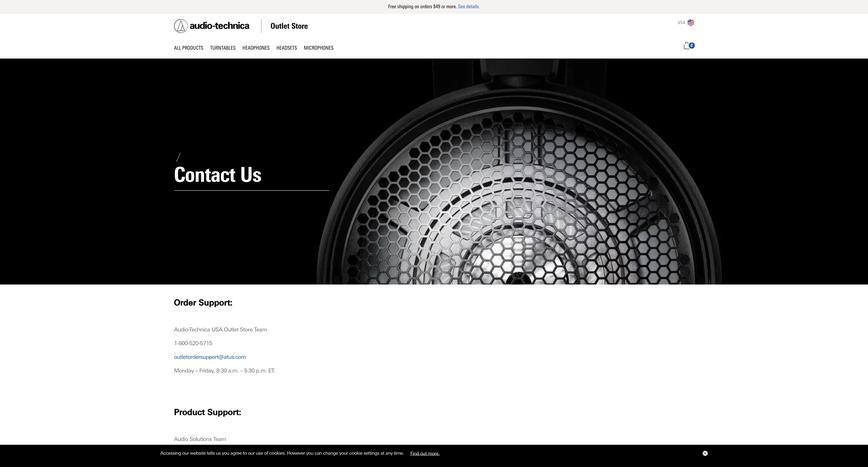 Task type: describe. For each thing, give the bounding box(es) containing it.
headphones
[[243, 45, 270, 51]]

to
[[243, 450, 247, 456]]

5715
[[200, 340, 212, 347]]

at
[[381, 450, 385, 456]]

7262
[[200, 450, 212, 456]]

cookies.
[[269, 450, 286, 456]]

shipping
[[398, 3, 414, 10]]

5:30
[[244, 368, 255, 374]]

store
[[240, 326, 253, 333]]

cross image
[[704, 452, 707, 455]]

en_us image
[[688, 19, 695, 26]]

turntables link
[[210, 44, 243, 53]]

all products
[[174, 45, 204, 51]]

out
[[420, 450, 427, 456]]

turntables
[[210, 45, 236, 51]]

2 our from the left
[[248, 450, 255, 456]]

audio-technica usa outlet store team
[[174, 326, 267, 333]]

us
[[216, 450, 221, 456]]

headsets
[[277, 45, 297, 51]]

a.m.
[[228, 368, 239, 374]]

support: for order support:
[[199, 298, 233, 307]]

monday – friday, 8:30 a.m. – 5:30 p.m. et.
[[174, 368, 275, 374]]

more. inside find out more. link
[[428, 450, 440, 456]]

1 horizontal spatial more.
[[447, 3, 457, 10]]

change
[[323, 450, 338, 456]]

solutions
[[190, 436, 212, 443]]

technica
[[190, 326, 210, 333]]

tells
[[207, 450, 215, 456]]

1-800-520-5715
[[174, 340, 212, 347]]

products
[[182, 45, 204, 51]]

0 horizontal spatial usa
[[212, 326, 223, 333]]

outletordersupport@atus.com
[[174, 354, 246, 360]]

accessing our website tells us you agree to our use of cookies. however you can change your cookie settings at any time.
[[160, 450, 405, 456]]

1 vertical spatial team
[[213, 436, 226, 443]]

p.m.
[[256, 368, 267, 374]]

free shipping on orders $49 or more. see details.
[[388, 3, 480, 10]]

800- for 520-
[[179, 340, 190, 347]]

free
[[388, 3, 396, 10]]

friday,
[[199, 368, 215, 374]]

headsets link
[[277, 44, 304, 53]]

order
[[174, 298, 196, 307]]

accessing
[[160, 450, 181, 456]]

product support:
[[174, 407, 241, 417]]

516-
[[190, 450, 200, 456]]

outletordersupport@atus.com link
[[174, 354, 246, 360]]

find
[[411, 450, 419, 456]]

et.
[[268, 368, 275, 374]]

use
[[256, 450, 263, 456]]

however
[[287, 450, 305, 456]]

1-800-516-7262
[[174, 450, 212, 456]]

1 – from the left
[[195, 368, 198, 374]]

on
[[415, 3, 420, 10]]

store logo image
[[174, 19, 308, 33]]

audio-
[[174, 326, 190, 333]]

basket image
[[683, 42, 691, 49]]

0
[[691, 43, 693, 48]]

details.
[[467, 3, 480, 10]]



Task type: locate. For each thing, give the bounding box(es) containing it.
2 800- from the top
[[179, 450, 190, 456]]

more. right the out
[[428, 450, 440, 456]]

usa
[[678, 20, 686, 25], [212, 326, 223, 333]]

our right to
[[248, 450, 255, 456]]

usa left en_us icon
[[678, 20, 686, 25]]

0 vertical spatial 800-
[[179, 340, 190, 347]]

monday
[[174, 368, 194, 374]]

0 vertical spatial team
[[254, 326, 267, 333]]

orders
[[421, 3, 432, 10]]

find out more.
[[411, 450, 440, 456]]

find out more. link
[[405, 448, 445, 458]]

1 vertical spatial more.
[[428, 450, 440, 456]]

– left friday,
[[195, 368, 198, 374]]

–
[[195, 368, 198, 374], [240, 368, 243, 374]]

8:30
[[217, 368, 227, 374]]

1-
[[174, 340, 179, 347], [174, 450, 179, 456]]

settings
[[364, 450, 380, 456]]

audio
[[174, 436, 188, 443]]

all
[[174, 45, 181, 51]]

800- down audio-
[[179, 340, 190, 347]]

1 horizontal spatial –
[[240, 368, 243, 374]]

support:
[[199, 298, 233, 307], [207, 407, 241, 417]]

cookie
[[349, 450, 363, 456]]

you right us
[[222, 450, 229, 456]]

0 horizontal spatial more.
[[428, 450, 440, 456]]

0 horizontal spatial you
[[222, 450, 229, 456]]

can
[[315, 450, 322, 456]]

microphones
[[304, 45, 334, 51]]

outlet
[[224, 326, 239, 333]]

0 vertical spatial support:
[[199, 298, 233, 307]]

us
[[240, 162, 261, 187]]

800- for 516-
[[179, 450, 190, 456]]

your
[[339, 450, 348, 456]]

1- for 1-800-516-7262
[[174, 450, 179, 456]]

0 vertical spatial 1-
[[174, 340, 179, 347]]

1 vertical spatial usa
[[212, 326, 223, 333]]

2 you from the left
[[306, 450, 314, 456]]

0 horizontal spatial our
[[182, 450, 189, 456]]

team up us
[[213, 436, 226, 443]]

1 vertical spatial 800-
[[179, 450, 190, 456]]

more.
[[447, 3, 457, 10], [428, 450, 440, 456]]

1 vertical spatial 1-
[[174, 450, 179, 456]]

1 horizontal spatial our
[[248, 450, 255, 456]]

audio solutions team
[[174, 436, 226, 443]]

website
[[190, 450, 206, 456]]

see details. link
[[458, 3, 480, 10]]

800-
[[179, 340, 190, 347], [179, 450, 190, 456]]

you
[[222, 450, 229, 456], [306, 450, 314, 456]]

– left 5:30
[[240, 368, 243, 374]]

1 our from the left
[[182, 450, 189, 456]]

of
[[264, 450, 268, 456]]

microphones link
[[304, 44, 334, 53]]

1 you from the left
[[222, 450, 229, 456]]

team
[[254, 326, 267, 333], [213, 436, 226, 443]]

see
[[458, 3, 465, 10]]

any
[[386, 450, 393, 456]]

0 horizontal spatial –
[[195, 368, 198, 374]]

you left can on the left
[[306, 450, 314, 456]]

1 800- from the top
[[179, 340, 190, 347]]

1 horizontal spatial team
[[254, 326, 267, 333]]

more. right or
[[447, 3, 457, 10]]

$49
[[434, 3, 441, 10]]

520-
[[190, 340, 200, 347]]

headphones link
[[243, 44, 277, 53]]

time.
[[394, 450, 404, 456]]

team right store
[[254, 326, 267, 333]]

or
[[442, 3, 446, 10]]

usa left outlet
[[212, 326, 223, 333]]

2 – from the left
[[240, 368, 243, 374]]

1- for 1-800-520-5715
[[174, 340, 179, 347]]

1 horizontal spatial usa
[[678, 20, 686, 25]]

order support:
[[174, 298, 233, 307]]

1- down audio
[[174, 450, 179, 456]]

0 vertical spatial usa
[[678, 20, 686, 25]]

support: for product support:
[[207, 407, 241, 417]]

1 1- from the top
[[174, 340, 179, 347]]

contact us
[[174, 162, 261, 187]]

1- down audio-
[[174, 340, 179, 347]]

our
[[182, 450, 189, 456], [248, 450, 255, 456]]

1 horizontal spatial you
[[306, 450, 314, 456]]

800- left website
[[179, 450, 190, 456]]

contact
[[174, 162, 235, 187]]

our left 516-
[[182, 450, 189, 456]]

1 vertical spatial support:
[[207, 407, 241, 417]]

product
[[174, 407, 205, 417]]

0 horizontal spatial team
[[213, 436, 226, 443]]

0 vertical spatial more.
[[447, 3, 457, 10]]

2 1- from the top
[[174, 450, 179, 456]]

agree
[[231, 450, 242, 456]]

all products link
[[174, 44, 210, 53]]



Task type: vqa. For each thing, say whether or not it's contained in the screenshot.
More. to the left
yes



